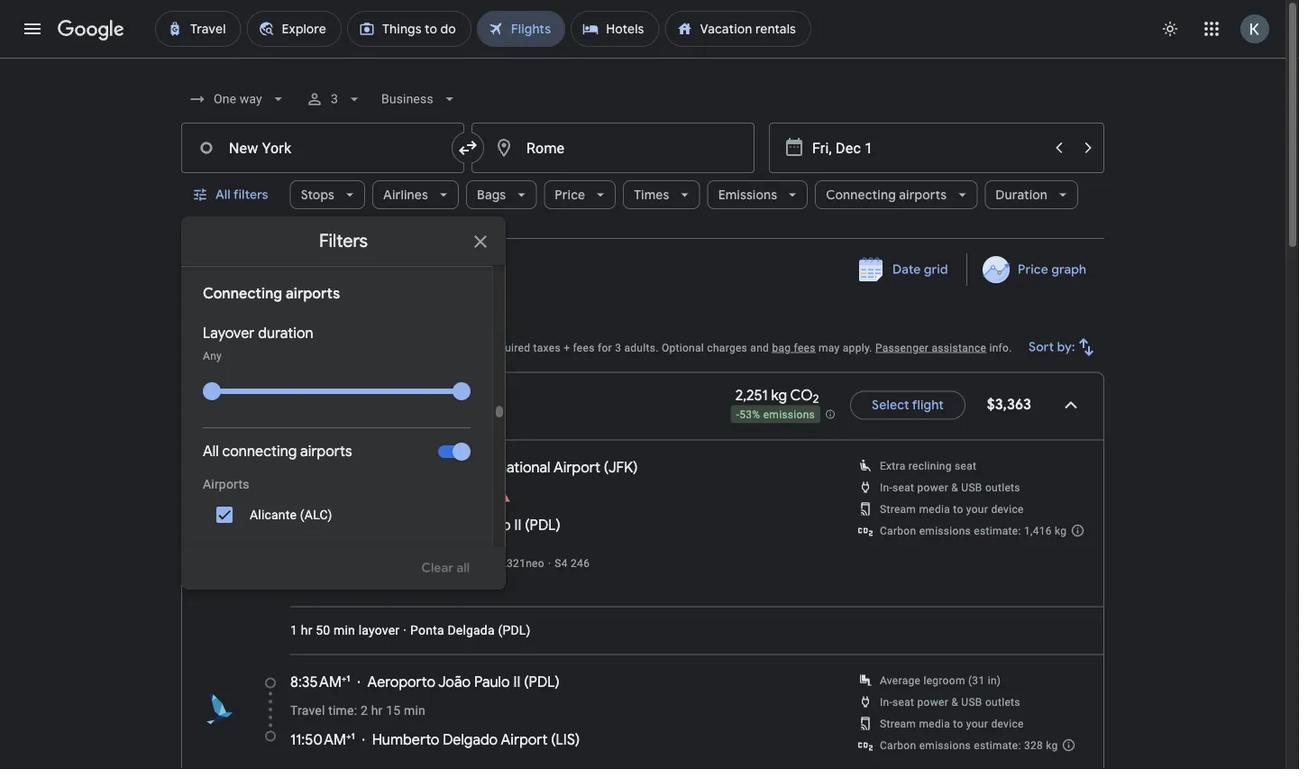 Task type: locate. For each thing, give the bounding box(es) containing it.
1 in-seat power & usb outlets from the top
[[880, 481, 1021, 494]]

airport left jfk in the bottom left of the page
[[554, 458, 601, 477]]

1 inside find the best price region
[[343, 256, 349, 272]]

co
[[790, 386, 813, 404]]

in-seat power & usb outlets
[[880, 481, 1021, 494], [880, 696, 1021, 708]]

-53% emissions
[[736, 409, 815, 421]]

Arrival time: 6:45 AM on  Saturday, December 2. text field
[[290, 516, 351, 534]]

1 horizontal spatial fees
[[794, 341, 816, 354]]

0 vertical spatial ii
[[514, 516, 522, 534]]

ii down ponta delgada ( pdl )
[[514, 673, 521, 691]]

1 and from the left
[[299, 341, 318, 354]]

dec down filters
[[316, 256, 340, 272]]

0 vertical spatial to
[[953, 503, 964, 515]]

power down reclining
[[918, 481, 949, 494]]

power for legroom
[[918, 696, 949, 708]]

0 vertical spatial &
[[952, 481, 959, 494]]

 image
[[548, 557, 551, 569]]

2 vertical spatial pdl
[[529, 673, 555, 691]]

0 vertical spatial connecting
[[826, 187, 896, 203]]

connecting airports button
[[815, 173, 978, 216]]

bag fees button
[[772, 341, 816, 354]]

track
[[212, 256, 245, 272]]

ii up a321neo
[[514, 516, 522, 534]]

1 horizontal spatial airport
[[554, 458, 601, 477]]

estimate: for 1,416
[[974, 524, 1021, 537]]

2,251
[[736, 386, 768, 404]]

1 vertical spatial in-
[[880, 696, 893, 708]]

estimate: left 328
[[974, 739, 1021, 752]]

& for reclining
[[952, 481, 959, 494]]

1 vertical spatial min
[[404, 703, 426, 718]]

seat right reclining
[[955, 459, 977, 472]]

1 horizontal spatial 2
[[813, 391, 819, 407]]

price graph button
[[971, 253, 1101, 286]]

assistance
[[932, 341, 987, 354]]

travel time: 2 hr 15 min
[[290, 703, 426, 718]]

connecting airports
[[826, 187, 947, 203], [203, 285, 340, 303]]

to up carbon emissions estimate: 1,416 kg
[[953, 503, 964, 515]]

1 vertical spatial 2
[[361, 703, 368, 718]]

1 horizontal spatial dec
[[377, 396, 404, 414]]

+ down "time:"
[[346, 730, 351, 742]]

1 to from the top
[[953, 503, 964, 515]]

and left bag
[[751, 341, 769, 354]]

1 vertical spatial usb
[[962, 696, 983, 708]]

1 horizontal spatial connecting airports
[[826, 187, 947, 203]]

+ inside 8:35 am + 1
[[342, 673, 347, 684]]

1 vertical spatial carbon
[[880, 739, 917, 752]]

delgado
[[443, 730, 498, 749]]

1 vertical spatial price
[[1018, 262, 1048, 278]]

stream down extra
[[880, 503, 916, 515]]

1 hr 50 min layover
[[290, 623, 400, 638]]

airports
[[899, 187, 947, 203], [286, 285, 340, 303], [300, 442, 352, 461]]

joão down overnight
[[439, 516, 472, 534]]

0 horizontal spatial connecting airports
[[203, 285, 340, 303]]

stream media to your device up carbon emissions estimate: 328 kg
[[880, 717, 1024, 730]]

0 horizontal spatial and
[[299, 341, 318, 354]]

2 stream from the top
[[880, 717, 916, 730]]

departure
[[265, 396, 335, 414]]

1 horizontal spatial and
[[751, 341, 769, 354]]

joão
[[439, 516, 472, 534], [438, 673, 471, 691]]

0 vertical spatial pdl
[[530, 516, 556, 534]]

1 for 8:35 am + 1
[[347, 673, 350, 684]]

airlines
[[383, 187, 428, 203]]

optional
[[662, 341, 704, 354]]

0 vertical spatial min
[[334, 623, 355, 638]]

 image
[[403, 623, 407, 638]]

based
[[222, 341, 252, 354]]

0 vertical spatial aeroporto joão paulo ii ( pdl )
[[368, 516, 561, 534]]

1 vertical spatial aeroporto joão paulo ii ( pdl )
[[368, 673, 560, 691]]

airports left the john
[[300, 442, 352, 461]]

1
[[343, 256, 349, 272], [407, 396, 413, 414], [290, 623, 298, 638], [347, 673, 350, 684], [351, 730, 355, 742]]

carbon
[[880, 524, 917, 537], [880, 739, 917, 752]]

2 usb from the top
[[962, 696, 983, 708]]

1 vertical spatial airports
[[286, 285, 340, 303]]

2 device from the top
[[991, 717, 1024, 730]]

kg up -53% emissions
[[771, 386, 787, 404]]

your for seat
[[967, 503, 988, 515]]

+ up "time:"
[[342, 673, 347, 684]]

airlines button
[[372, 173, 459, 216]]

1 for 11:50 am + 1
[[351, 730, 355, 742]]

device for 1,416
[[991, 503, 1024, 515]]

1 horizontal spatial hr
[[371, 703, 383, 718]]

times button
[[623, 173, 700, 216]]

john
[[357, 458, 390, 477]]

1 vertical spatial media
[[919, 717, 951, 730]]

connecting inside popup button
[[826, 187, 896, 203]]

0 vertical spatial media
[[919, 503, 951, 515]]

kg right 328
[[1046, 739, 1058, 752]]

aeroporto up business on the left bottom of the page
[[368, 516, 437, 534]]

1 stream media to your device from the top
[[880, 503, 1024, 515]]

include
[[449, 341, 486, 354]]

(
[[604, 458, 609, 477], [525, 516, 530, 534], [498, 623, 503, 638], [524, 673, 529, 691], [551, 730, 556, 749]]

3 inside best flights main content
[[615, 341, 622, 354]]

0 vertical spatial stream
[[880, 503, 916, 515]]

& for legroom
[[952, 696, 959, 708]]

by:
[[1058, 339, 1076, 355]]

0 vertical spatial airports
[[899, 187, 947, 203]]

0 vertical spatial in-
[[880, 481, 893, 494]]

your for (31
[[967, 717, 988, 730]]

hr left 50
[[301, 623, 313, 638]]

your up carbon emissions estimate: 1,416 kg
[[967, 503, 988, 515]]

1 usb from the top
[[962, 481, 983, 494]]

1 outlets from the top
[[986, 481, 1021, 494]]

usb for seat
[[962, 481, 983, 494]]

pdl for 6:45 am
[[530, 516, 556, 534]]

adults.
[[624, 341, 659, 354]]

fees right bag
[[794, 341, 816, 354]]

2 your from the top
[[967, 717, 988, 730]]

 image inside best flights main content
[[548, 557, 551, 569]]

dec right 'fri,'
[[377, 396, 404, 414]]

time:
[[328, 703, 357, 718]]

stream media to your device up carbon emissions estimate: 1,416 kg
[[880, 503, 1024, 515]]

find the best price region
[[181, 253, 1105, 300]]

to for reclining
[[953, 503, 964, 515]]

0 horizontal spatial dec
[[316, 256, 340, 272]]

0 vertical spatial carbon
[[880, 524, 917, 537]]

extra reclining seat
[[880, 459, 977, 472]]

1 horizontal spatial price
[[1018, 262, 1048, 278]]

0 vertical spatial 3
[[331, 92, 338, 106]]

filters
[[319, 229, 368, 252]]

lis
[[556, 730, 575, 749]]

3
[[331, 92, 338, 106], [615, 341, 622, 354]]

emissions
[[764, 409, 815, 421], [920, 524, 971, 537], [920, 739, 971, 752]]

1 horizontal spatial 3
[[615, 341, 622, 354]]

bag
[[772, 341, 791, 354]]

all inside button
[[216, 187, 231, 203]]

2 power from the top
[[918, 696, 949, 708]]

aeroporto up 15
[[368, 673, 436, 691]]

&
[[952, 481, 959, 494], [952, 696, 959, 708]]

aeroporto joão paulo ii ( pdl )
[[368, 516, 561, 534], [368, 673, 560, 691]]

2 vertical spatial kg
[[1046, 739, 1058, 752]]

2 right "time:"
[[361, 703, 368, 718]]

kg
[[771, 386, 787, 404], [1055, 524, 1067, 537], [1046, 739, 1058, 752]]

aeroporto
[[368, 516, 437, 534], [368, 673, 436, 691]]

0 vertical spatial joão
[[439, 516, 472, 534]]

change appearance image
[[1149, 7, 1192, 50]]

2 vertical spatial seat
[[893, 696, 915, 708]]

aeroporto joão paulo ii ( pdl ) down ponta delgada ( pdl )
[[368, 673, 560, 691]]

1 stream from the top
[[880, 503, 916, 515]]

0 vertical spatial price
[[555, 187, 585, 203]]

price left "graph"
[[1018, 262, 1048, 278]]

stream down average
[[880, 717, 916, 730]]

all
[[216, 187, 231, 203], [203, 442, 219, 461]]

paulo up airbus a321neo
[[475, 516, 511, 534]]

1 vertical spatial outlets
[[986, 696, 1021, 708]]

Departure time: 8:35 AM on  Saturday, December 2. text field
[[290, 673, 350, 691]]

airports down learn more about tracked prices image
[[286, 285, 340, 303]]

hr left 15
[[371, 703, 383, 718]]

2 vertical spatial airports
[[300, 442, 352, 461]]

0 horizontal spatial price
[[555, 187, 585, 203]]

carbon for carbon emissions estimate: 1,416 kg
[[880, 524, 917, 537]]

0 horizontal spatial airport
[[501, 730, 548, 749]]

1 down filters
[[343, 256, 349, 272]]

& down reclining
[[952, 481, 959, 494]]

2 vertical spatial emissions
[[920, 739, 971, 752]]

outlets up carbon emissions estimate: 1,416 kg
[[986, 481, 1021, 494]]

estimate: left 1,416
[[974, 524, 1021, 537]]

1 vertical spatial to
[[953, 717, 964, 730]]

1 down the travel time: 2 hr 15 min
[[351, 730, 355, 742]]

power down average legroom (31 in)
[[918, 696, 949, 708]]

+ inside 11:50 am + 1
[[346, 730, 351, 742]]

1 estimate: from the top
[[974, 524, 1021, 537]]

0 horizontal spatial min
[[334, 623, 355, 638]]

2 in- from the top
[[880, 696, 893, 708]]

and right price
[[299, 341, 318, 354]]

carbon down extra
[[880, 524, 917, 537]]

in- down extra
[[880, 481, 893, 494]]

seat for reclining
[[893, 481, 915, 494]]

your up carbon emissions estimate: 328 kg
[[967, 717, 988, 730]]

11:50 am
[[290, 730, 346, 749]]

estimate: for 328
[[974, 739, 1021, 752]]

8:35 am
[[290, 673, 342, 691]]

best flights
[[181, 314, 275, 337]]

2 media from the top
[[919, 717, 951, 730]]

0 vertical spatial emissions
[[764, 409, 815, 421]]

0 vertical spatial 2
[[813, 391, 819, 407]]

outlets for extra reclining seat
[[986, 481, 1021, 494]]

in-
[[880, 481, 893, 494], [880, 696, 893, 708]]

filters
[[233, 187, 268, 203]]

1 vertical spatial your
[[967, 717, 988, 730]]

1 vertical spatial paulo
[[474, 673, 510, 691]]

airport left lis
[[501, 730, 548, 749]]

none search field containing filters
[[181, 67, 1105, 769]]

swap origin and destination. image
[[457, 137, 479, 159]]

pdl up humberto delgado airport ( lis )
[[529, 673, 555, 691]]

price for price graph
[[1018, 262, 1048, 278]]

1 inside 11:50 am + 1
[[351, 730, 355, 742]]

all left filters
[[216, 187, 231, 203]]

0 vertical spatial your
[[967, 503, 988, 515]]

airport
[[554, 458, 601, 477], [501, 730, 548, 749]]

connecting airports down departure text box
[[826, 187, 947, 203]]

0 vertical spatial +
[[564, 341, 570, 354]]

paulo down 'delgada'
[[474, 673, 510, 691]]

1 your from the top
[[967, 503, 988, 515]]

1 vertical spatial estimate:
[[974, 739, 1021, 752]]

stream media to your device for legroom
[[880, 717, 1024, 730]]

for
[[598, 341, 612, 354]]

1 carbon from the top
[[880, 524, 917, 537]]

graph
[[1052, 262, 1087, 278]]

seat down extra
[[893, 481, 915, 494]]

0 vertical spatial kg
[[771, 386, 787, 404]]

all for all filters
[[216, 187, 231, 203]]

+ right taxes
[[564, 341, 570, 354]]

price
[[555, 187, 585, 203], [1018, 262, 1048, 278]]

kennedy
[[407, 458, 465, 477]]

1 vertical spatial ii
[[514, 673, 521, 691]]

ii for 8:35 am
[[514, 673, 521, 691]]

airports down departure text box
[[899, 187, 947, 203]]

1 vertical spatial dec
[[377, 396, 404, 414]]

0 vertical spatial paulo
[[475, 516, 511, 534]]

passenger assistance button
[[876, 341, 987, 354]]

2 up -53% emissions
[[813, 391, 819, 407]]

0 vertical spatial power
[[918, 481, 949, 494]]

2 & from the top
[[952, 696, 959, 708]]

seat for legroom
[[893, 696, 915, 708]]

loading results progress bar
[[0, 58, 1286, 61]]

in- down average
[[880, 696, 893, 708]]

all for all connecting airports
[[203, 442, 219, 461]]

1 vertical spatial emissions
[[920, 524, 971, 537]]

(alc)
[[300, 507, 332, 522]]

1 vertical spatial joão
[[438, 673, 471, 691]]

price inside popup button
[[555, 187, 585, 203]]

0 vertical spatial all
[[216, 187, 231, 203]]

ii
[[514, 516, 522, 534], [514, 673, 521, 691]]

1 right 'fri,'
[[407, 396, 413, 414]]

0 vertical spatial estimate:
[[974, 524, 1021, 537]]

emissions down 2,251 kg co 2
[[764, 409, 815, 421]]

0 horizontal spatial fees
[[573, 341, 595, 354]]

None field
[[181, 83, 295, 115], [374, 83, 466, 115], [181, 83, 295, 115], [374, 83, 466, 115]]

0 horizontal spatial 3
[[331, 92, 338, 106]]

1 vertical spatial seat
[[893, 481, 915, 494]]

your
[[967, 503, 988, 515], [967, 717, 988, 730]]

date grid
[[893, 262, 948, 278]]

1 vertical spatial &
[[952, 696, 959, 708]]

emissions down reclining
[[920, 524, 971, 537]]

price inside button
[[1018, 262, 1048, 278]]

extra
[[880, 459, 906, 472]]

0 vertical spatial connecting airports
[[826, 187, 947, 203]]

2 fees from the left
[[794, 341, 816, 354]]

1 power from the top
[[918, 481, 949, 494]]

1 vertical spatial airport
[[501, 730, 548, 749]]

kg right 1,416
[[1055, 524, 1067, 537]]

1 vertical spatial kg
[[1055, 524, 1067, 537]]

carbon emissions estimate: 328 kilograms element
[[880, 739, 1058, 752]]

2 outlets from the top
[[986, 696, 1021, 708]]

1 media from the top
[[919, 503, 951, 515]]

min right 15
[[404, 703, 426, 718]]

connecting down track prices at the top of page
[[203, 285, 282, 303]]

price right bags popup button
[[555, 187, 585, 203]]

aeroporto joão paulo ii ( pdl ) down overnight
[[368, 516, 561, 534]]

1 vertical spatial all
[[203, 442, 219, 461]]

1 device from the top
[[991, 503, 1024, 515]]

device up carbon emissions estimate: 1,416 kilograms element
[[991, 503, 1024, 515]]

pdl up the s4
[[530, 516, 556, 534]]

device
[[991, 503, 1024, 515], [991, 717, 1024, 730]]

0 vertical spatial device
[[991, 503, 1024, 515]]

all up airports
[[203, 442, 219, 461]]

select flight
[[872, 397, 944, 413]]

legroom
[[924, 674, 966, 687]]

1 in- from the top
[[880, 481, 893, 494]]

connecting airports down prices
[[203, 285, 340, 303]]

joão down ponta delgada ( pdl )
[[438, 673, 471, 691]]

2 estimate: from the top
[[974, 739, 1021, 752]]

aeroporto for 6:45 am
[[368, 516, 437, 534]]

device up carbon emissions estimate: 328 kilograms element
[[991, 717, 1024, 730]]

0 vertical spatial in-seat power & usb outlets
[[880, 481, 1021, 494]]

2 carbon from the top
[[880, 739, 917, 752]]

1 vertical spatial stream media to your device
[[880, 717, 1024, 730]]

0 vertical spatial aeroporto
[[368, 516, 437, 534]]

usb down (31
[[962, 696, 983, 708]]

 image inside best flights main content
[[403, 623, 407, 638]]

0 horizontal spatial connecting
[[203, 285, 282, 303]]

in-seat power & usb outlets down reclining
[[880, 481, 1021, 494]]

1 right '8:35 am'
[[347, 673, 350, 684]]

2 in-seat power & usb outlets from the top
[[880, 696, 1021, 708]]

min right 50
[[334, 623, 355, 638]]

1 & from the top
[[952, 481, 959, 494]]

None search field
[[181, 67, 1105, 769]]

average legroom (31 in)
[[880, 674, 1001, 687]]

53%
[[740, 409, 761, 421]]

1 inside 8:35 am + 1
[[347, 673, 350, 684]]

track prices
[[212, 256, 286, 272]]

3 button
[[298, 78, 371, 121]]

outlets down in)
[[986, 696, 1021, 708]]

& down legroom
[[952, 696, 959, 708]]

a321neo
[[500, 557, 545, 569]]

usb
[[962, 481, 983, 494], [962, 696, 983, 708]]

0 vertical spatial outlets
[[986, 481, 1021, 494]]

carbon for carbon emissions estimate: 328 kg
[[880, 739, 917, 752]]

estimate:
[[974, 524, 1021, 537], [974, 739, 1021, 752]]

seat down average
[[893, 696, 915, 708]]

1 vertical spatial power
[[918, 696, 949, 708]]

1 vertical spatial stream
[[880, 717, 916, 730]]

joão for 6:45 am
[[439, 516, 472, 534]]

emissions down legroom
[[920, 739, 971, 752]]

1 vertical spatial 3
[[615, 341, 622, 354]]

paulo for 8:35 am
[[474, 673, 510, 691]]

carbon down average
[[880, 739, 917, 752]]

to up carbon emissions estimate: 328 kg
[[953, 717, 964, 730]]

0 vertical spatial usb
[[962, 481, 983, 494]]

2 stream media to your device from the top
[[880, 717, 1024, 730]]

1 horizontal spatial connecting
[[826, 187, 896, 203]]

None text field
[[472, 123, 755, 173]]

1 vertical spatial +
[[342, 673, 347, 684]]

2 to from the top
[[953, 717, 964, 730]]

usb up carbon emissions estimate: 1,416 kg
[[962, 481, 983, 494]]

pdl right 'delgada'
[[503, 623, 526, 638]]

overnight
[[436, 489, 492, 504]]

pdl
[[530, 516, 556, 534], [503, 623, 526, 638], [529, 673, 555, 691]]

None text field
[[181, 123, 464, 173]]

2 vertical spatial +
[[346, 730, 351, 742]]

1 vertical spatial device
[[991, 717, 1024, 730]]

1 horizontal spatial min
[[404, 703, 426, 718]]

1 vertical spatial in-seat power & usb outlets
[[880, 696, 1021, 708]]

0 horizontal spatial hr
[[301, 623, 313, 638]]

layover
[[359, 623, 400, 638]]

in-seat power & usb outlets down legroom
[[880, 696, 1021, 708]]

connecting down departure text box
[[826, 187, 896, 203]]

1 vertical spatial aeroporto
[[368, 673, 436, 691]]

hr
[[301, 623, 313, 638], [371, 703, 383, 718]]

0 vertical spatial stream media to your device
[[880, 503, 1024, 515]]

media down reclining
[[919, 503, 951, 515]]

0 vertical spatial dec
[[316, 256, 340, 272]]

fees left for
[[573, 341, 595, 354]]

media up carbon emissions estimate: 328 kilograms element
[[919, 717, 951, 730]]

2 inside 2,251 kg co 2
[[813, 391, 819, 407]]



Task type: describe. For each thing, give the bounding box(es) containing it.
main menu image
[[22, 18, 43, 40]]

connecting
[[222, 442, 297, 461]]

s4
[[555, 557, 568, 569]]

aeroporto joão paulo ii ( pdl ) for 6:45 am
[[368, 516, 561, 534]]

may
[[819, 341, 840, 354]]

kg for extra reclining seat
[[1055, 524, 1067, 537]]

fri,
[[352, 396, 373, 414]]

prices
[[415, 341, 446, 354]]

0 vertical spatial hr
[[301, 623, 313, 638]]

dec inside find the best price region
[[316, 256, 340, 272]]

50
[[316, 623, 330, 638]]

business class
[[377, 557, 454, 569]]

sort by:
[[1029, 339, 1076, 355]]

passenger
[[876, 341, 929, 354]]

prices
[[248, 256, 286, 272]]

delgada
[[448, 623, 495, 638]]

joão for 8:35 am
[[438, 673, 471, 691]]

+ for humberto delgado airport ( lis )
[[346, 730, 351, 742]]

1 vertical spatial pdl
[[503, 623, 526, 638]]

ii for 6:45 am
[[514, 516, 522, 534]]

0 vertical spatial airport
[[554, 458, 601, 477]]

bags
[[477, 187, 506, 203]]

learn more about tracked prices image
[[289, 256, 306, 272]]

carbon emissions estimate: 1,416 kilograms element
[[880, 524, 1067, 537]]

paulo for 6:45 am
[[475, 516, 511, 534]]

layover duration any
[[203, 324, 313, 363]]

s4 246
[[555, 557, 590, 569]]

best flights main content
[[181, 253, 1105, 769]]

duration button
[[985, 173, 1079, 216]]

humberto
[[372, 730, 440, 749]]

Arrival time: 11:50 AM on  Saturday, December 2. text field
[[290, 730, 355, 749]]

3 inside 3 popup button
[[331, 92, 338, 106]]

stops
[[301, 187, 335, 203]]

price button
[[544, 173, 616, 216]]

flight
[[912, 397, 944, 413]]

kg for average legroom (31 in)
[[1046, 739, 1058, 752]]

date grid button
[[846, 253, 963, 286]]

airbus a321neo
[[464, 557, 545, 569]]

ranked
[[181, 341, 219, 354]]

media for legroom
[[919, 717, 951, 730]]

pdl for 8:35 am
[[529, 673, 555, 691]]

select
[[872, 397, 910, 413]]

328
[[1024, 739, 1043, 752]]

stream for carbon emissions estimate: 1,416 kg
[[880, 503, 916, 515]]

3363 US dollars text field
[[987, 395, 1032, 413]]

1 fees from the left
[[573, 341, 595, 354]]

power for reclining
[[918, 481, 949, 494]]

stream for carbon emissions estimate: 328 kg
[[880, 717, 916, 730]]

taxes
[[533, 341, 561, 354]]

all connecting airports
[[203, 442, 352, 461]]

class
[[426, 557, 454, 569]]

1 vertical spatial hr
[[371, 703, 383, 718]]

john f. kennedy international airport ( jfk )
[[357, 458, 638, 477]]

1 left 50
[[290, 623, 298, 638]]

15
[[386, 703, 401, 718]]

2,251 kg co 2
[[736, 386, 819, 407]]

in-seat power & usb outlets for legroom
[[880, 696, 1021, 708]]

aeroporto joão paulo ii ( pdl ) for 8:35 am
[[368, 673, 560, 691]]

business
[[377, 557, 423, 569]]

apply.
[[843, 341, 873, 354]]

in)
[[988, 674, 1001, 687]]

emissions for extra
[[920, 524, 971, 537]]

price graph
[[1018, 262, 1087, 278]]

device for 328
[[991, 717, 1024, 730]]

carbon emissions estimate: 1,416 kg
[[880, 524, 1067, 537]]

(31
[[968, 674, 985, 687]]

duration
[[996, 187, 1048, 203]]

average
[[880, 674, 921, 687]]

to for legroom
[[953, 717, 964, 730]]

1,416
[[1024, 524, 1052, 537]]

-
[[736, 409, 740, 421]]

0 horizontal spatial 2
[[361, 703, 368, 718]]

alicante
[[250, 507, 297, 522]]

price for price
[[555, 187, 585, 203]]

1 for fri, dec 1
[[407, 396, 413, 414]]

alicante (alc)
[[250, 507, 332, 522]]

usb for (31
[[962, 696, 983, 708]]

1 vertical spatial connecting
[[203, 285, 282, 303]]

on
[[255, 341, 268, 354]]

Departure text field
[[812, 124, 1043, 172]]

9:10 pm
[[290, 458, 340, 477]]

required
[[489, 341, 530, 354]]

aeroporto for 8:35 am
[[368, 673, 436, 691]]

1 vertical spatial connecting airports
[[203, 285, 340, 303]]

connecting airports inside popup button
[[826, 187, 947, 203]]

emissions button
[[708, 173, 808, 216]]

dec 1
[[316, 256, 349, 272]]

emissions for average
[[920, 739, 971, 752]]

airports inside popup button
[[899, 187, 947, 203]]

grid
[[924, 262, 948, 278]]

in-seat power & usb outlets for reclining
[[880, 481, 1021, 494]]

ranked based on price and convenience
[[181, 341, 384, 354]]

emissions
[[718, 187, 777, 203]]

all filters button
[[181, 173, 283, 216]]

outlets for average legroom (31 in)
[[986, 696, 1021, 708]]

all filters
[[216, 187, 268, 203]]

reclining
[[909, 459, 952, 472]]

11:50 am + 1
[[290, 730, 355, 749]]

2 and from the left
[[751, 341, 769, 354]]

airbus
[[464, 557, 497, 569]]

in- for average legroom (31 in)
[[880, 696, 893, 708]]

date
[[893, 262, 921, 278]]

select flight button
[[850, 384, 966, 427]]

f.
[[393, 458, 404, 477]]

in- for extra reclining seat
[[880, 481, 893, 494]]

best
[[181, 314, 219, 337]]

sort by: button
[[1022, 326, 1105, 369]]

Departure time: 9:10 PM. text field
[[290, 458, 340, 477]]

0 vertical spatial seat
[[955, 459, 977, 472]]

any
[[203, 350, 222, 363]]

media for reclining
[[919, 503, 951, 515]]

airports
[[203, 477, 249, 491]]

duration
[[258, 324, 313, 343]]

+ for aeroporto joão paulo ii ( pdl )
[[342, 673, 347, 684]]

prices include required taxes + fees for 3 adults. optional charges and bag fees may apply. passenger assistance
[[415, 341, 987, 354]]

convenience
[[321, 341, 384, 354]]

close dialog image
[[470, 231, 491, 252]]

6:45 am
[[290, 516, 343, 534]]

sort
[[1029, 339, 1055, 355]]

stream media to your device for reclining
[[880, 503, 1024, 515]]

carbon emissions estimate: 328 kg
[[880, 739, 1058, 752]]

layover
[[203, 324, 255, 343]]

246
[[571, 557, 590, 569]]

charges
[[707, 341, 748, 354]]

kg inside 2,251 kg co 2
[[771, 386, 787, 404]]



Task type: vqa. For each thing, say whether or not it's contained in the screenshot.
THE 1 HR 50 MIN LAYOVER
yes



